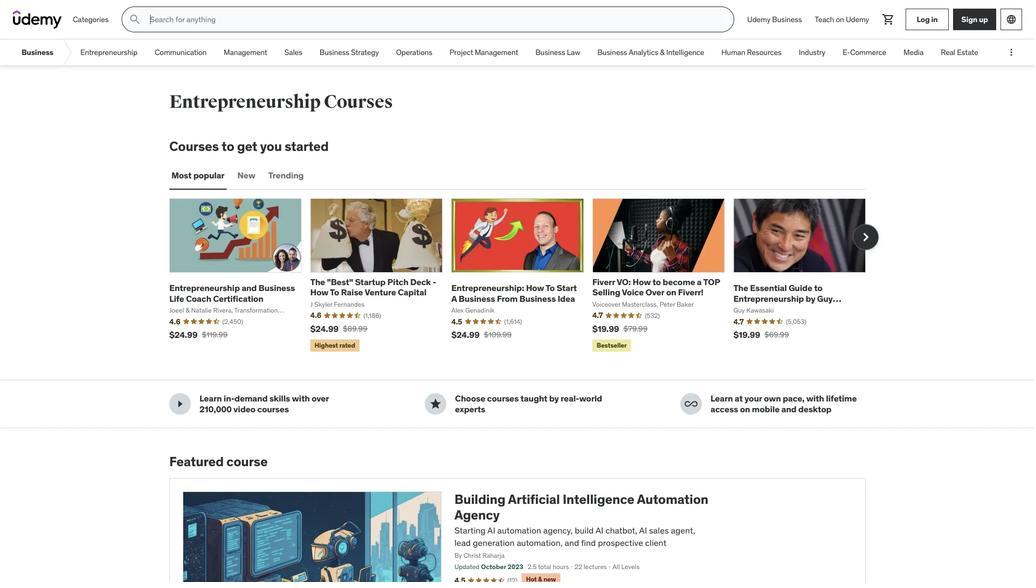 Task type: describe. For each thing, give the bounding box(es) containing it.
become
[[663, 277, 696, 288]]

from
[[497, 293, 518, 304]]

starting
[[455, 526, 486, 537]]

featured
[[169, 454, 224, 470]]

human resources
[[722, 47, 782, 57]]

teach on udemy link
[[809, 6, 876, 32]]

with inside learn at your own pace, with lifetime access on mobile and desktop
[[807, 393, 825, 404]]

choose
[[455, 393, 486, 404]]

a
[[452, 293, 457, 304]]

guy
[[818, 293, 833, 304]]

categories
[[73, 14, 109, 24]]

capital
[[398, 287, 427, 298]]

project management
[[450, 47, 519, 57]]

22
[[575, 563, 583, 572]]

raise
[[341, 287, 363, 298]]

commerce
[[851, 47, 887, 57]]

artificial
[[508, 492, 560, 508]]

at
[[735, 393, 743, 404]]

shopping cart with 0 items image
[[883, 13, 896, 26]]

2.5
[[528, 563, 537, 572]]

build
[[575, 526, 594, 537]]

real estate
[[942, 47, 979, 57]]

access
[[711, 404, 739, 415]]

client
[[646, 538, 667, 549]]

courses inside learn in-demand skills with over 210,000 video courses
[[257, 404, 289, 415]]

fiverr vo: how to become a top selling voice over on fiverr!
[[593, 277, 721, 298]]

how inside fiverr vo: how to become a top selling voice over on fiverr!
[[633, 277, 651, 288]]

how inside the "best" startup pitch deck - how to raise venture capital
[[311, 287, 329, 298]]

levels
[[622, 563, 640, 572]]

more subcategory menu links image
[[1007, 47, 1018, 58]]

-
[[433, 277, 436, 288]]

by inside choose courses taught by real-world experts
[[550, 393, 559, 404]]

1 horizontal spatial intelligence
[[667, 47, 705, 57]]

in
[[932, 14, 939, 24]]

with inside learn in-demand skills with over 210,000 video courses
[[292, 393, 310, 404]]

the essential guide to entrepreneurship by guy kawasaki
[[734, 283, 833, 315]]

to for fiverr vo: how to become a top selling voice over on fiverr!
[[653, 277, 661, 288]]

operations link
[[388, 39, 441, 65]]

own
[[764, 393, 782, 404]]

1 ai from the left
[[488, 526, 496, 537]]

real
[[942, 47, 956, 57]]

popular
[[194, 170, 225, 181]]

media link
[[896, 39, 933, 65]]

skills
[[270, 393, 290, 404]]

most
[[172, 170, 192, 181]]

management inside management link
[[224, 47, 267, 57]]

essential
[[751, 283, 787, 294]]

e-commerce
[[843, 47, 887, 57]]

22 lectures
[[575, 563, 607, 572]]

automation
[[637, 492, 709, 508]]

to inside entrepreneurship: how to start a business from business idea
[[546, 283, 555, 294]]

entrepreneurship inside the essential guide to entrepreneurship by guy kawasaki
[[734, 293, 805, 304]]

entrepreneurship and business life coach certification
[[169, 283, 295, 304]]

human
[[722, 47, 746, 57]]

new button
[[235, 163, 258, 189]]

entrepreneurship for entrepreneurship and business life coach certification
[[169, 283, 240, 294]]

entrepreneurship for entrepreneurship
[[80, 47, 138, 57]]

generation
[[473, 538, 515, 549]]

1 vertical spatial courses
[[169, 138, 219, 154]]

0 vertical spatial on
[[837, 14, 845, 24]]

business link
[[13, 39, 62, 65]]

submit search image
[[129, 13, 142, 26]]

life
[[169, 293, 184, 304]]

Search for anything text field
[[148, 10, 721, 29]]

how inside entrepreneurship: how to start a business from business idea
[[526, 283, 545, 294]]

selling
[[593, 287, 621, 298]]

trending
[[268, 170, 304, 181]]

venture
[[365, 287, 396, 298]]

0 vertical spatial courses
[[324, 91, 393, 113]]

to inside the "best" startup pitch deck - how to raise venture capital
[[330, 287, 339, 298]]

business analytics & intelligence
[[598, 47, 705, 57]]

2.5 total hours
[[528, 563, 570, 572]]

"best"
[[327, 277, 353, 288]]

by
[[455, 552, 462, 560]]

october
[[481, 563, 507, 572]]

1 udemy from the left
[[748, 14, 771, 24]]

choose a language image
[[1007, 14, 1018, 25]]

udemy business link
[[741, 6, 809, 32]]

medium image for choose
[[429, 398, 442, 411]]

the essential guide to entrepreneurship by guy kawasaki link
[[734, 283, 842, 315]]

real estate link
[[933, 39, 988, 65]]

management link
[[215, 39, 276, 65]]

business strategy link
[[311, 39, 388, 65]]

3 ai from the left
[[640, 526, 648, 537]]

new
[[238, 170, 256, 181]]

learn for learn at your own pace, with lifetime access on mobile and desktop
[[711, 393, 733, 404]]

fiverr vo: how to become a top selling voice over on fiverr! link
[[593, 277, 721, 298]]

learn in-demand skills with over 210,000 video courses
[[200, 393, 329, 415]]

courses inside choose courses taught by real-world experts
[[487, 393, 519, 404]]

and inside entrepreneurship and business life coach certification
[[242, 283, 257, 294]]

fiverr!
[[679, 287, 704, 298]]

total
[[539, 563, 552, 572]]

startup
[[355, 277, 386, 288]]

learn at your own pace, with lifetime access on mobile and desktop
[[711, 393, 857, 415]]

management inside project management link
[[475, 47, 519, 57]]

business law link
[[527, 39, 589, 65]]

chatbot,
[[606, 526, 638, 537]]

resources
[[748, 47, 782, 57]]

2 ai from the left
[[596, 526, 604, 537]]

business law
[[536, 47, 581, 57]]

by inside the essential guide to entrepreneurship by guy kawasaki
[[806, 293, 816, 304]]

entrepreneurship: how to start a business from business idea
[[452, 283, 577, 304]]

top
[[704, 277, 721, 288]]

business analytics & intelligence link
[[589, 39, 713, 65]]

log in link
[[906, 9, 950, 30]]

updated october 2023
[[455, 563, 524, 572]]

entrepreneurship: how to start a business from business idea link
[[452, 283, 577, 304]]



Task type: vqa. For each thing, say whether or not it's contained in the screenshot.
Video Editing Masterclass: Edit Your Videos Like a Pro! link
no



Task type: locate. For each thing, give the bounding box(es) containing it.
how left the raise
[[311, 287, 329, 298]]

intelligence inside building artificial intelligence automation agency starting ai automation agency, build ai chatbot, ai sales agent, lead generation automation, and find prospective client by christ raharja
[[563, 492, 635, 508]]

desktop
[[799, 404, 832, 415]]

idea
[[558, 293, 575, 304]]

lifetime
[[827, 393, 857, 404]]

0 vertical spatial by
[[806, 293, 816, 304]]

0 horizontal spatial how
[[311, 287, 329, 298]]

business strategy
[[320, 47, 379, 57]]

0 horizontal spatial on
[[667, 287, 677, 298]]

get
[[237, 138, 258, 154]]

teach on udemy
[[816, 14, 870, 24]]

by left real-
[[550, 393, 559, 404]]

1 vertical spatial on
[[667, 287, 677, 298]]

voice
[[622, 287, 644, 298]]

to inside the essential guide to entrepreneurship by guy kawasaki
[[815, 283, 823, 294]]

1 horizontal spatial management
[[475, 47, 519, 57]]

to left the raise
[[330, 287, 339, 298]]

raharja
[[483, 552, 505, 560]]

find
[[582, 538, 596, 549]]

the for the essential guide to entrepreneurship by guy kawasaki
[[734, 283, 749, 294]]

log in
[[917, 14, 939, 24]]

medium image for learn
[[685, 398, 698, 411]]

medium image
[[174, 398, 187, 411]]

learn left in-
[[200, 393, 222, 404]]

management left the sales
[[224, 47, 267, 57]]

2 horizontal spatial ai
[[640, 526, 648, 537]]

all levels
[[613, 563, 640, 572]]

1 management from the left
[[224, 47, 267, 57]]

1 vertical spatial and
[[782, 404, 797, 415]]

estate
[[958, 47, 979, 57]]

a
[[698, 277, 702, 288]]

on right over
[[667, 287, 677, 298]]

management right project
[[475, 47, 519, 57]]

business inside entrepreneurship and business life coach certification
[[259, 283, 295, 294]]

udemy left shopping cart with 0 items image
[[846, 14, 870, 24]]

ai up generation at the left of the page
[[488, 526, 496, 537]]

0 horizontal spatial medium image
[[429, 398, 442, 411]]

udemy image
[[13, 10, 62, 29]]

0 horizontal spatial learn
[[200, 393, 222, 404]]

2 with from the left
[[807, 393, 825, 404]]

sign up
[[962, 14, 989, 24]]

1 horizontal spatial courses
[[487, 393, 519, 404]]

mobile
[[753, 404, 780, 415]]

to
[[546, 283, 555, 294], [330, 287, 339, 298]]

intelligence up build
[[563, 492, 635, 508]]

sign up link
[[954, 9, 997, 30]]

learn inside learn in-demand skills with over 210,000 video courses
[[200, 393, 222, 404]]

fiverr
[[593, 277, 616, 288]]

with left over
[[292, 393, 310, 404]]

courses right video
[[257, 404, 289, 415]]

the inside the essential guide to entrepreneurship by guy kawasaki
[[734, 283, 749, 294]]

courses to get you started
[[169, 138, 329, 154]]

communication link
[[146, 39, 215, 65]]

analytics
[[629, 47, 659, 57]]

1 horizontal spatial on
[[741, 404, 751, 415]]

1 vertical spatial intelligence
[[563, 492, 635, 508]]

most popular button
[[169, 163, 227, 189]]

entrepreneurship for entrepreneurship courses
[[169, 91, 321, 113]]

e-commerce link
[[835, 39, 896, 65]]

medium image left access
[[685, 398, 698, 411]]

agent,
[[671, 526, 696, 537]]

2 learn from the left
[[711, 393, 733, 404]]

learn
[[200, 393, 222, 404], [711, 393, 733, 404]]

by left guy
[[806, 293, 816, 304]]

how right vo:
[[633, 277, 651, 288]]

certification
[[213, 293, 264, 304]]

start
[[557, 283, 577, 294]]

0 horizontal spatial courses
[[257, 404, 289, 415]]

2 medium image from the left
[[685, 398, 698, 411]]

agency,
[[544, 526, 573, 537]]

0 horizontal spatial by
[[550, 393, 559, 404]]

1 horizontal spatial by
[[806, 293, 816, 304]]

1 horizontal spatial with
[[807, 393, 825, 404]]

medium image left experts
[[429, 398, 442, 411]]

entrepreneurship:
[[452, 283, 525, 294]]

your
[[745, 393, 763, 404]]

to inside fiverr vo: how to become a top selling voice over on fiverr!
[[653, 277, 661, 288]]

sales
[[285, 47, 303, 57]]

video
[[234, 404, 256, 415]]

ai left sales
[[640, 526, 648, 537]]

e-
[[843, 47, 851, 57]]

all
[[613, 563, 620, 572]]

law
[[567, 47, 581, 57]]

1 horizontal spatial the
[[734, 283, 749, 294]]

kawasaki
[[734, 303, 773, 315]]

sign
[[962, 14, 978, 24]]

lectures
[[584, 563, 607, 572]]

the up kawasaki at the right bottom
[[734, 283, 749, 294]]

carousel element
[[169, 198, 879, 354]]

to for the essential guide to entrepreneurship by guy kawasaki
[[815, 283, 823, 294]]

industry
[[799, 47, 826, 57]]

strategy
[[351, 47, 379, 57]]

0 horizontal spatial with
[[292, 393, 310, 404]]

next image
[[858, 229, 875, 246]]

and right coach
[[242, 283, 257, 294]]

sales
[[650, 526, 669, 537]]

2 vertical spatial and
[[565, 538, 580, 549]]

2 udemy from the left
[[846, 14, 870, 24]]

0 horizontal spatial and
[[242, 283, 257, 294]]

1 horizontal spatial to
[[546, 283, 555, 294]]

intelligence
[[667, 47, 705, 57], [563, 492, 635, 508]]

industry link
[[791, 39, 835, 65]]

vo:
[[617, 277, 631, 288]]

to left become
[[653, 277, 661, 288]]

1 horizontal spatial to
[[653, 277, 661, 288]]

1 horizontal spatial learn
[[711, 393, 733, 404]]

on left mobile
[[741, 404, 751, 415]]

learn for learn in-demand skills with over 210,000 video courses
[[200, 393, 222, 404]]

with right pace,
[[807, 393, 825, 404]]

learn inside learn at your own pace, with lifetime access on mobile and desktop
[[711, 393, 733, 404]]

2 horizontal spatial and
[[782, 404, 797, 415]]

courses up most popular
[[169, 138, 219, 154]]

featured course
[[169, 454, 268, 470]]

project
[[450, 47, 473, 57]]

0 horizontal spatial intelligence
[[563, 492, 635, 508]]

choose courses taught by real-world experts
[[455, 393, 603, 415]]

to left get at the top of the page
[[222, 138, 234, 154]]

udemy business
[[748, 14, 803, 24]]

1 horizontal spatial courses
[[324, 91, 393, 113]]

project management link
[[441, 39, 527, 65]]

arrow pointing to subcategory menu links image
[[62, 39, 72, 65]]

courses left taught
[[487, 393, 519, 404]]

experts
[[455, 404, 486, 415]]

1 horizontal spatial ai
[[596, 526, 604, 537]]

entrepreneurship and business life coach certification link
[[169, 283, 295, 304]]

the left the "best"
[[311, 277, 325, 288]]

2 vertical spatial on
[[741, 404, 751, 415]]

1 learn from the left
[[200, 393, 222, 404]]

1 vertical spatial by
[[550, 393, 559, 404]]

entrepreneurship inside entrepreneurship and business life coach certification
[[169, 283, 240, 294]]

1 horizontal spatial and
[[565, 538, 580, 549]]

automation,
[[517, 538, 563, 549]]

deck
[[411, 277, 431, 288]]

2 horizontal spatial how
[[633, 277, 651, 288]]

building artificial intelligence automation agency starting ai automation agency, build ai chatbot, ai sales agent, lead generation automation, and find prospective client by christ raharja
[[455, 492, 709, 560]]

2 management from the left
[[475, 47, 519, 57]]

course
[[227, 454, 268, 470]]

0 vertical spatial and
[[242, 283, 257, 294]]

0 horizontal spatial management
[[224, 47, 267, 57]]

0 horizontal spatial the
[[311, 277, 325, 288]]

ai right build
[[596, 526, 604, 537]]

business
[[773, 14, 803, 24], [22, 47, 53, 57], [320, 47, 350, 57], [536, 47, 566, 57], [598, 47, 628, 57], [259, 283, 295, 294], [459, 293, 495, 304], [520, 293, 556, 304]]

1 with from the left
[[292, 393, 310, 404]]

courses
[[324, 91, 393, 113], [169, 138, 219, 154]]

media
[[904, 47, 924, 57]]

over
[[646, 287, 665, 298]]

udemy up resources at the right top
[[748, 14, 771, 24]]

1 horizontal spatial how
[[526, 283, 545, 294]]

automation
[[498, 526, 542, 537]]

1 horizontal spatial udemy
[[846, 14, 870, 24]]

on right teach
[[837, 14, 845, 24]]

2 horizontal spatial on
[[837, 14, 845, 24]]

to left start
[[546, 283, 555, 294]]

2 horizontal spatial to
[[815, 283, 823, 294]]

and inside learn at your own pace, with lifetime access on mobile and desktop
[[782, 404, 797, 415]]

agency
[[455, 507, 500, 523]]

trending button
[[266, 163, 306, 189]]

and right the own
[[782, 404, 797, 415]]

and left find
[[565, 538, 580, 549]]

medium image
[[429, 398, 442, 411], [685, 398, 698, 411]]

courses down strategy
[[324, 91, 393, 113]]

0 horizontal spatial udemy
[[748, 14, 771, 24]]

hours
[[553, 563, 570, 572]]

intelligence right &
[[667, 47, 705, 57]]

learn left at
[[711, 393, 733, 404]]

in-
[[224, 393, 235, 404]]

to right guide
[[815, 283, 823, 294]]

how right from at the bottom
[[526, 283, 545, 294]]

the for the "best" startup pitch deck - how to raise venture capital
[[311, 277, 325, 288]]

guide
[[789, 283, 813, 294]]

on inside learn at your own pace, with lifetime access on mobile and desktop
[[741, 404, 751, 415]]

pace,
[[783, 393, 805, 404]]

0 horizontal spatial courses
[[169, 138, 219, 154]]

0 horizontal spatial to
[[330, 287, 339, 298]]

sales link
[[276, 39, 311, 65]]

0 horizontal spatial to
[[222, 138, 234, 154]]

coach
[[186, 293, 211, 304]]

up
[[980, 14, 989, 24]]

0 vertical spatial intelligence
[[667, 47, 705, 57]]

1 medium image from the left
[[429, 398, 442, 411]]

&
[[661, 47, 665, 57]]

on inside fiverr vo: how to become a top selling voice over on fiverr!
[[667, 287, 677, 298]]

0 horizontal spatial ai
[[488, 526, 496, 537]]

most popular
[[172, 170, 225, 181]]

the inside the "best" startup pitch deck - how to raise venture capital
[[311, 277, 325, 288]]

1 horizontal spatial medium image
[[685, 398, 698, 411]]

world
[[580, 393, 603, 404]]

and inside building artificial intelligence automation agency starting ai automation agency, build ai chatbot, ai sales agent, lead generation automation, and find prospective client by christ raharja
[[565, 538, 580, 549]]



